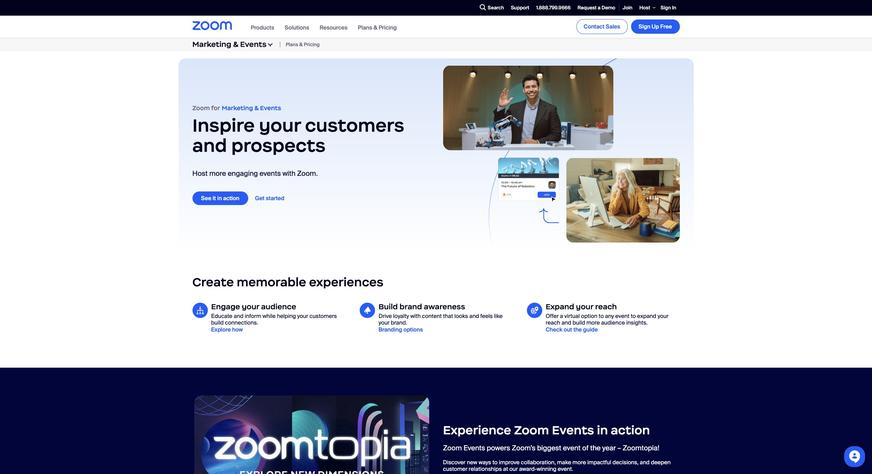 Task type: describe. For each thing, give the bounding box(es) containing it.
explore how link
[[211, 326, 243, 334]]

check
[[546, 326, 562, 334]]

impactful
[[587, 460, 611, 467]]

1 vertical spatial event
[[563, 444, 581, 453]]

improve
[[499, 460, 520, 467]]

deepen
[[651, 460, 671, 467]]

join link
[[619, 0, 636, 15]]

relationships
[[469, 466, 502, 474]]

host more engaging events with zoom.
[[192, 169, 318, 178]]

sign in
[[661, 4, 676, 11]]

build inside engage your audience educate and inform while helping your customers build connections. explore how
[[211, 320, 224, 327]]

products
[[251, 24, 274, 31]]

at
[[503, 466, 508, 474]]

1.888.799.9666
[[536, 4, 571, 11]]

our
[[509, 466, 518, 474]]

pricing for bottom plans & pricing link
[[304, 41, 320, 48]]

memorable
[[237, 275, 306, 290]]

and inside 'expand your reach offer a virtual option to any event to expand your reach and build more audience insights. check out the guide'
[[562, 320, 571, 327]]

0 horizontal spatial with
[[282, 169, 295, 178]]

customers inside engage your audience educate and inform while helping your customers build connections. explore how
[[310, 313, 337, 320]]

zoom.
[[297, 169, 318, 178]]

your inside inspire your customers and prospects
[[259, 114, 301, 137]]

looks
[[454, 313, 468, 320]]

discover
[[443, 460, 466, 467]]

branding
[[379, 326, 402, 334]]

a inside 'expand your reach offer a virtual option to any event to expand your reach and build more audience insights. check out the guide'
[[560, 313, 563, 320]]

educate
[[211, 313, 232, 320]]

expand your reach image
[[527, 303, 542, 319]]

and inside build brand awareness drive loyalty with content that looks and feels like your brand. branding options
[[469, 313, 479, 320]]

0 vertical spatial marketing
[[192, 40, 231, 49]]

experience
[[443, 423, 511, 438]]

brand
[[400, 303, 422, 312]]

support link
[[507, 0, 533, 15]]

like
[[494, 313, 503, 320]]

pricing for plans & pricing link to the right
[[379, 24, 397, 31]]

options
[[403, 326, 423, 334]]

free
[[660, 23, 672, 30]]

create
[[192, 275, 234, 290]]

option
[[581, 313, 597, 320]]

expand
[[637, 313, 656, 320]]

build inside 'expand your reach offer a virtual option to any event to expand your reach and build more audience insights. check out the guide'
[[573, 320, 585, 327]]

any
[[605, 313, 614, 320]]

the inside 'expand your reach offer a virtual option to any event to expand your reach and build more audience insights. check out the guide'
[[573, 326, 582, 334]]

host button
[[636, 0, 657, 16]]

solutions
[[285, 24, 309, 31]]

with inside build brand awareness drive loyalty with content that looks and feels like your brand. branding options
[[410, 313, 421, 320]]

while
[[263, 313, 276, 320]]

and inside discover new ways to improve collaboration, make more impactful decisions, and deepen customer relationships at our award-winning event.
[[640, 460, 650, 467]]

customer
[[443, 466, 467, 474]]

see
[[201, 195, 211, 202]]

zoom events powers zoom's biggest event of the year – zoomtopia!
[[443, 444, 659, 453]]

see it in action link
[[192, 192, 248, 206]]

sign up free
[[639, 23, 672, 30]]

audience inside engage your audience educate and inform while helping your customers build connections. explore how
[[261, 303, 296, 312]]

in
[[672, 4, 676, 11]]

that
[[443, 313, 453, 320]]

inform
[[245, 313, 261, 320]]

plans for plans & pricing link to the right
[[358, 24, 372, 31]]

get started link
[[255, 195, 284, 202]]

content
[[422, 313, 442, 320]]

resources button
[[320, 24, 347, 31]]

it
[[213, 195, 216, 202]]

virtual
[[564, 313, 580, 320]]

zoom's
[[512, 444, 536, 453]]

event inside 'expand your reach offer a virtual option to any event to expand your reach and build more audience insights. check out the guide'
[[615, 313, 629, 320]]

sign up free link
[[631, 19, 680, 34]]

zoom logo image
[[192, 21, 232, 30]]

engage your audience image
[[192, 303, 208, 319]]

1 horizontal spatial in
[[597, 423, 608, 438]]

explore
[[211, 326, 231, 334]]

request a demo link
[[574, 0, 619, 15]]

sign for sign in
[[661, 4, 671, 11]]

0 vertical spatial in
[[217, 195, 222, 202]]

sales
[[606, 23, 620, 30]]

0 horizontal spatial plans & pricing
[[286, 41, 320, 48]]

year
[[602, 444, 616, 453]]

awareness
[[424, 303, 465, 312]]

1 vertical spatial marketing
[[222, 104, 253, 112]]

build brand awareness drive loyalty with content that looks and feels like your brand. branding options
[[379, 303, 503, 334]]

–
[[617, 444, 621, 453]]

winning
[[537, 466, 556, 474]]

check out the guide link
[[546, 326, 598, 334]]

experience zoom events in action image
[[194, 396, 429, 475]]

started
[[266, 195, 284, 202]]

plans for bottom plans & pricing link
[[286, 41, 298, 48]]

insights.
[[626, 320, 648, 327]]

how
[[232, 326, 243, 334]]

create memorable experiences
[[192, 275, 383, 290]]

and inside engage your audience educate and inform while helping your customers build connections. explore how
[[234, 313, 243, 320]]

build brand awareness image
[[359, 303, 375, 319]]

contact sales link
[[576, 19, 628, 34]]

experience zoom events in action
[[443, 423, 650, 438]]

2 horizontal spatial to
[[631, 313, 636, 320]]

guide
[[583, 326, 598, 334]]

out
[[564, 326, 572, 334]]



Task type: locate. For each thing, give the bounding box(es) containing it.
and inside inspire your customers and prospects
[[192, 134, 227, 157]]

see it in action
[[201, 195, 239, 202]]

zoom up discover
[[443, 444, 462, 453]]

zoom up zoom's
[[514, 423, 549, 438]]

1 horizontal spatial pricing
[[379, 24, 397, 31]]

of
[[582, 444, 589, 453]]

2 vertical spatial more
[[573, 460, 586, 467]]

customers inside inspire your customers and prospects
[[305, 114, 404, 137]]

event.
[[558, 466, 573, 474]]

1 horizontal spatial a
[[598, 4, 601, 11]]

feels
[[480, 313, 493, 320]]

build
[[211, 320, 224, 327], [573, 320, 585, 327]]

0 vertical spatial a
[[598, 4, 601, 11]]

1 horizontal spatial plans
[[358, 24, 372, 31]]

1 build from the left
[[211, 320, 224, 327]]

inspire your customers and prospects
[[192, 114, 404, 157]]

event right the "any"
[[615, 313, 629, 320]]

marketing & events up inspire
[[222, 104, 281, 112]]

0 vertical spatial with
[[282, 169, 295, 178]]

audience up helping
[[261, 303, 296, 312]]

audience inside 'expand your reach offer a virtual option to any event to expand your reach and build more audience insights. check out the guide'
[[601, 320, 625, 327]]

1 vertical spatial a
[[560, 313, 563, 320]]

0 horizontal spatial build
[[211, 320, 224, 327]]

1 horizontal spatial plans & pricing link
[[358, 24, 397, 31]]

None search field
[[454, 2, 478, 13]]

audience right guide
[[601, 320, 625, 327]]

action up zoomtopia!
[[611, 423, 650, 438]]

host for host
[[639, 5, 650, 11]]

powers
[[487, 444, 510, 453]]

inspire
[[192, 114, 255, 137]]

1 vertical spatial the
[[590, 444, 601, 453]]

&
[[374, 24, 377, 31], [233, 40, 238, 49], [299, 41, 303, 48], [254, 104, 259, 112]]

join
[[623, 4, 632, 11]]

plans right resources
[[358, 24, 372, 31]]

in right it
[[217, 195, 222, 202]]

1 horizontal spatial zoom
[[514, 423, 549, 438]]

zoomtopia!
[[623, 444, 659, 453]]

request
[[578, 4, 597, 11]]

in up year
[[597, 423, 608, 438]]

sign
[[661, 4, 671, 11], [639, 23, 650, 30]]

0 vertical spatial plans & pricing
[[358, 24, 397, 31]]

0 vertical spatial plans & pricing link
[[358, 24, 397, 31]]

marketing up inspire
[[222, 104, 253, 112]]

search
[[488, 5, 504, 11]]

1 horizontal spatial the
[[590, 444, 601, 453]]

1 vertical spatial reach
[[546, 320, 560, 327]]

contact sales
[[584, 23, 620, 30]]

brand.
[[391, 320, 407, 327]]

more right make
[[573, 460, 586, 467]]

discover new ways to improve collaboration, make more impactful decisions, and deepen customer relationships at our award-winning event.
[[443, 460, 671, 474]]

with
[[282, 169, 295, 178], [410, 313, 421, 320]]

plans & pricing link
[[358, 24, 397, 31], [286, 41, 320, 48]]

1 horizontal spatial to
[[599, 313, 604, 320]]

search image
[[480, 4, 486, 11], [480, 4, 486, 11]]

build
[[379, 303, 398, 312]]

0 horizontal spatial host
[[192, 169, 208, 178]]

engage
[[211, 303, 240, 312]]

ways
[[479, 460, 491, 467]]

your
[[259, 114, 301, 137], [242, 303, 259, 312], [576, 303, 593, 312], [297, 313, 308, 320], [658, 313, 669, 320], [379, 320, 390, 327]]

0 vertical spatial more
[[209, 169, 226, 178]]

customers
[[305, 114, 404, 137], [310, 313, 337, 320]]

products button
[[251, 24, 274, 31]]

0 horizontal spatial event
[[563, 444, 581, 453]]

0 vertical spatial customers
[[305, 114, 404, 137]]

0 horizontal spatial action
[[223, 195, 239, 202]]

0 horizontal spatial plans
[[286, 41, 298, 48]]

0 horizontal spatial sign
[[639, 23, 650, 30]]

decisions,
[[613, 460, 639, 467]]

zoom
[[514, 423, 549, 438], [443, 444, 462, 453]]

in
[[217, 195, 222, 202], [597, 423, 608, 438]]

a right offer
[[560, 313, 563, 320]]

1 horizontal spatial audience
[[601, 320, 625, 327]]

to inside discover new ways to improve collaboration, make more impactful decisions, and deepen customer relationships at our award-winning event.
[[492, 460, 498, 467]]

a left demo
[[598, 4, 601, 11]]

2 build from the left
[[573, 320, 585, 327]]

new
[[467, 460, 477, 467]]

more left the "any"
[[586, 320, 600, 327]]

connections.
[[225, 320, 258, 327]]

host inside host button
[[639, 5, 650, 11]]

reach up the "any"
[[595, 303, 617, 312]]

sign in link
[[657, 0, 680, 15]]

up
[[652, 23, 659, 30]]

1 vertical spatial plans
[[286, 41, 298, 48]]

to left the "any"
[[599, 313, 604, 320]]

build right out
[[573, 320, 585, 327]]

action
[[223, 195, 239, 202], [611, 423, 650, 438]]

0 vertical spatial the
[[573, 326, 582, 334]]

0 vertical spatial marketing & events
[[192, 40, 267, 49]]

demo
[[602, 4, 615, 11]]

drive
[[379, 313, 392, 320]]

1 horizontal spatial host
[[639, 5, 650, 11]]

1 horizontal spatial more
[[573, 460, 586, 467]]

1 vertical spatial audience
[[601, 320, 625, 327]]

1 vertical spatial pricing
[[304, 41, 320, 48]]

inspire your customers and prospects image
[[443, 65, 680, 243]]

1 horizontal spatial build
[[573, 320, 585, 327]]

to right "ways"
[[492, 460, 498, 467]]

audience
[[261, 303, 296, 312], [601, 320, 625, 327]]

with down brand
[[410, 313, 421, 320]]

host right join
[[639, 5, 650, 11]]

collaboration,
[[521, 460, 556, 467]]

reach left out
[[546, 320, 560, 327]]

1 horizontal spatial event
[[615, 313, 629, 320]]

make
[[557, 460, 571, 467]]

1 horizontal spatial plans & pricing
[[358, 24, 397, 31]]

0 horizontal spatial reach
[[546, 320, 560, 327]]

plans
[[358, 24, 372, 31], [286, 41, 298, 48]]

expand
[[546, 303, 574, 312]]

events
[[240, 40, 267, 49], [260, 104, 281, 112], [552, 423, 594, 438], [464, 444, 485, 453]]

action right it
[[223, 195, 239, 202]]

0 vertical spatial audience
[[261, 303, 296, 312]]

1 vertical spatial host
[[192, 169, 208, 178]]

request a demo
[[578, 4, 615, 11]]

1 vertical spatial action
[[611, 423, 650, 438]]

helping
[[277, 313, 296, 320]]

more inside discover new ways to improve collaboration, make more impactful decisions, and deepen customer relationships at our award-winning event.
[[573, 460, 586, 467]]

host up see
[[192, 169, 208, 178]]

1 vertical spatial plans & pricing
[[286, 41, 320, 48]]

1 vertical spatial customers
[[310, 313, 337, 320]]

your inside build brand awareness drive loyalty with content that looks and feels like your brand. branding options
[[379, 320, 390, 327]]

engaging
[[228, 169, 258, 178]]

resources
[[320, 24, 347, 31]]

engage your audience educate and inform while helping your customers build connections. explore how
[[211, 303, 337, 334]]

award-
[[519, 466, 537, 474]]

build down engage
[[211, 320, 224, 327]]

0 horizontal spatial a
[[560, 313, 563, 320]]

0 horizontal spatial the
[[573, 326, 582, 334]]

0 horizontal spatial zoom
[[443, 444, 462, 453]]

biggest
[[537, 444, 561, 453]]

marketing down zoom logo
[[192, 40, 231, 49]]

0 horizontal spatial to
[[492, 460, 498, 467]]

with left zoom.
[[282, 169, 295, 178]]

solutions button
[[285, 24, 309, 31]]

1 horizontal spatial with
[[410, 313, 421, 320]]

the right out
[[573, 326, 582, 334]]

a
[[598, 4, 601, 11], [560, 313, 563, 320]]

experiences
[[309, 275, 383, 290]]

and
[[192, 134, 227, 157], [234, 313, 243, 320], [469, 313, 479, 320], [562, 320, 571, 327], [640, 460, 650, 467]]

1.888.799.9666 link
[[533, 0, 574, 15]]

2 horizontal spatial more
[[586, 320, 600, 327]]

0 horizontal spatial audience
[[261, 303, 296, 312]]

events
[[259, 169, 281, 178]]

0 vertical spatial sign
[[661, 4, 671, 11]]

sign left in
[[661, 4, 671, 11]]

get
[[255, 195, 264, 202]]

the
[[573, 326, 582, 334], [590, 444, 601, 453]]

0 vertical spatial host
[[639, 5, 650, 11]]

0 vertical spatial plans
[[358, 24, 372, 31]]

support
[[511, 4, 529, 11]]

0 horizontal spatial plans & pricing link
[[286, 41, 320, 48]]

sign for sign up free
[[639, 23, 650, 30]]

1 vertical spatial plans & pricing link
[[286, 41, 320, 48]]

marketing & events button
[[192, 40, 267, 49]]

0 vertical spatial reach
[[595, 303, 617, 312]]

plans down solutions button
[[286, 41, 298, 48]]

prospects
[[231, 134, 325, 157]]

loyalty
[[393, 313, 409, 320]]

0 vertical spatial action
[[223, 195, 239, 202]]

to left expand
[[631, 313, 636, 320]]

0 vertical spatial zoom
[[514, 423, 549, 438]]

1 horizontal spatial reach
[[595, 303, 617, 312]]

pricing
[[379, 24, 397, 31], [304, 41, 320, 48]]

more
[[209, 169, 226, 178], [586, 320, 600, 327], [573, 460, 586, 467]]

1 horizontal spatial action
[[611, 423, 650, 438]]

offer
[[546, 313, 559, 320]]

1 vertical spatial marketing & events
[[222, 104, 281, 112]]

branding options link
[[379, 326, 423, 334]]

marketing & events down zoom logo
[[192, 40, 267, 49]]

to
[[599, 313, 604, 320], [631, 313, 636, 320], [492, 460, 498, 467]]

sign left up
[[639, 23, 650, 30]]

0 horizontal spatial pricing
[[304, 41, 320, 48]]

contact
[[584, 23, 604, 30]]

more inside 'expand your reach offer a virtual option to any event to expand your reach and build more audience insights. check out the guide'
[[586, 320, 600, 327]]

0 horizontal spatial more
[[209, 169, 226, 178]]

host for host more engaging events with zoom.
[[192, 169, 208, 178]]

1 vertical spatial zoom
[[443, 444, 462, 453]]

0 horizontal spatial in
[[217, 195, 222, 202]]

0 vertical spatial event
[[615, 313, 629, 320]]

0 vertical spatial pricing
[[379, 24, 397, 31]]

marketing
[[192, 40, 231, 49], [222, 104, 253, 112]]

1 vertical spatial sign
[[639, 23, 650, 30]]

the right of
[[590, 444, 601, 453]]

host
[[639, 5, 650, 11], [192, 169, 208, 178]]

1 horizontal spatial sign
[[661, 4, 671, 11]]

1 vertical spatial with
[[410, 313, 421, 320]]

more up see it in action
[[209, 169, 226, 178]]

reach
[[595, 303, 617, 312], [546, 320, 560, 327]]

get started
[[255, 195, 284, 202]]

event left of
[[563, 444, 581, 453]]

1 vertical spatial in
[[597, 423, 608, 438]]

1 vertical spatial more
[[586, 320, 600, 327]]



Task type: vqa. For each thing, say whether or not it's contained in the screenshot.
team
no



